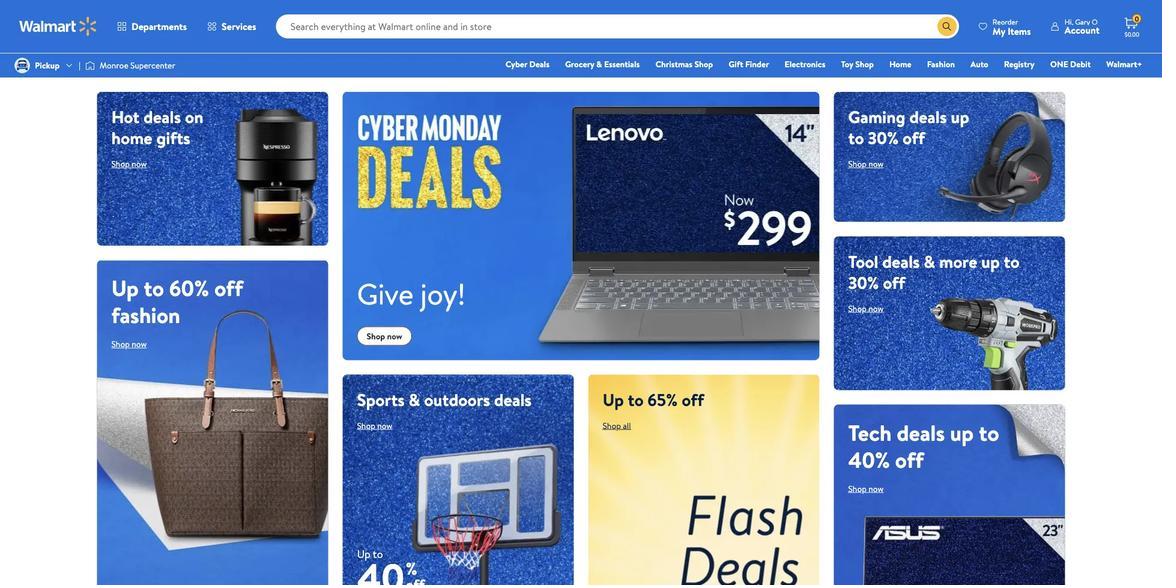 Task type: locate. For each thing, give the bounding box(es) containing it.
up inside up to 60% off fashion
[[111, 273, 139, 303]]

monroe supercenter
[[100, 59, 175, 71]]

shop now link down give
[[357, 327, 412, 346]]

to inside up to 40 percent off group
[[373, 547, 383, 562]]

deals inside hot deals on home gifts
[[144, 105, 181, 129]]

shop for sports & outdoors deals
[[357, 420, 375, 431]]

0 vertical spatial up
[[111, 273, 139, 303]]

shop all link
[[603, 420, 631, 431]]

essentials
[[604, 58, 640, 70]]

up
[[111, 273, 139, 303], [603, 388, 624, 411], [357, 547, 371, 562]]

home link
[[884, 58, 917, 71]]

to inside up to 60% off fashion
[[144, 273, 164, 303]]

tool
[[849, 250, 879, 273]]

now down gaming at top right
[[869, 158, 884, 170]]

now down give
[[387, 330, 402, 342]]

2 vertical spatial &
[[409, 388, 420, 411]]

hi,
[[1065, 17, 1074, 27]]

shop now for up to 60% off fashion
[[111, 338, 147, 350]]

& for grocery & essentials
[[597, 58, 602, 70]]

up
[[951, 105, 970, 129], [982, 250, 1000, 273], [951, 418, 974, 448]]

shop now link for give joy!
[[357, 327, 412, 346]]

shop now down gaming at top right
[[849, 158, 884, 170]]

65%
[[648, 388, 678, 411]]

shop down give
[[367, 330, 385, 342]]

shop down sports
[[357, 420, 375, 431]]

up to 65% off
[[603, 388, 704, 411]]

shop down tool
[[849, 303, 867, 314]]

deals inside "tool deals & more up to 30% off"
[[883, 250, 920, 273]]

tech deals up to 40% off
[[849, 418, 1000, 475]]

shop now down sports
[[357, 420, 393, 431]]

deals inside tech deals up to 40% off
[[897, 418, 945, 448]]

off inside "tool deals & more up to 30% off"
[[883, 271, 906, 294]]

deals right gaming at top right
[[910, 105, 947, 129]]

shop now down home
[[111, 158, 147, 170]]

monroe
[[100, 59, 128, 71]]

joy!
[[421, 274, 466, 314]]

1 vertical spatial &
[[924, 250, 936, 273]]

0 horizontal spatial &
[[409, 388, 420, 411]]

shop down gaming at top right
[[849, 158, 867, 170]]

deals inside gaming deals up to 30% off
[[910, 105, 947, 129]]

shop now link down sports
[[357, 420, 393, 431]]

Walmart Site-Wide search field
[[276, 14, 959, 38]]

shop for up to 60% off fashion
[[111, 338, 130, 350]]

gary
[[1076, 17, 1091, 27]]

gifts
[[156, 126, 190, 150]]

to inside gaming deals up to 30% off
[[849, 126, 864, 150]]

supercenter
[[130, 59, 175, 71]]

up to 60% off fashion
[[111, 273, 243, 330]]

60%
[[169, 273, 209, 303]]

shop now down give
[[367, 330, 402, 342]]

& right grocery
[[597, 58, 602, 70]]

1 vertical spatial up
[[603, 388, 624, 411]]

2 horizontal spatial &
[[924, 250, 936, 273]]

deals for gaming
[[910, 105, 947, 129]]

&
[[597, 58, 602, 70], [924, 250, 936, 273], [409, 388, 420, 411]]

gift finder link
[[724, 58, 775, 71]]

shop now link down gaming at top right
[[849, 158, 884, 170]]

o
[[1092, 17, 1098, 27]]

shop now link down tool
[[849, 303, 884, 314]]

account
[[1065, 23, 1100, 37]]

now
[[132, 158, 147, 170], [869, 158, 884, 170], [869, 303, 884, 314], [387, 330, 402, 342], [132, 338, 147, 350], [377, 420, 393, 431], [869, 483, 884, 495]]

shop now link down home
[[111, 158, 147, 170]]

up to
[[357, 547, 383, 562]]

now for tool deals & more up to 30% off
[[869, 303, 884, 314]]

deals for hot
[[144, 105, 181, 129]]

shop now down tool
[[849, 303, 884, 314]]

now down 40%
[[869, 483, 884, 495]]

shop now for give joy!
[[367, 330, 402, 342]]

up for up to 60% off fashion
[[111, 273, 139, 303]]

1 horizontal spatial up
[[357, 547, 371, 562]]

1 vertical spatial up
[[982, 250, 1000, 273]]

to inside "tool deals & more up to 30% off"
[[1004, 250, 1020, 273]]

shop right toy
[[856, 58, 874, 70]]

deals for tool
[[883, 250, 920, 273]]

 image
[[14, 58, 30, 73]]

departments button
[[107, 12, 197, 41]]

registry link
[[999, 58, 1041, 71]]

toy shop
[[841, 58, 874, 70]]

shop now link
[[111, 158, 147, 170], [849, 158, 884, 170], [849, 303, 884, 314], [357, 327, 412, 346], [111, 338, 147, 350], [357, 420, 393, 431], [849, 483, 884, 495]]

grocery & essentials
[[565, 58, 640, 70]]

now down tool
[[869, 303, 884, 314]]

now down sports
[[377, 420, 393, 431]]

shop for gaming deals up to 30% off
[[849, 158, 867, 170]]

pickup
[[35, 59, 60, 71]]

1 vertical spatial 30%
[[849, 271, 879, 294]]

2 vertical spatial up
[[951, 418, 974, 448]]

now for give joy!
[[387, 330, 402, 342]]

shop down 40%
[[849, 483, 867, 495]]

off
[[903, 126, 925, 150], [883, 271, 906, 294], [214, 273, 243, 303], [682, 388, 704, 411], [896, 445, 924, 475]]

give joy!
[[357, 274, 466, 314]]

0 vertical spatial 30%
[[868, 126, 899, 150]]

deals right the tech
[[897, 418, 945, 448]]

shop now link for tech deals up to 40% off
[[849, 483, 884, 495]]

services button
[[197, 12, 267, 41]]

|
[[79, 59, 81, 71]]

0 vertical spatial up
[[951, 105, 970, 129]]

fashion
[[928, 58, 955, 70]]

gaming deals up to 30% off
[[849, 105, 970, 150]]

to
[[849, 126, 864, 150], [1004, 250, 1020, 273], [144, 273, 164, 303], [628, 388, 644, 411], [979, 418, 1000, 448], [373, 547, 383, 562]]

30%
[[868, 126, 899, 150], [849, 271, 879, 294]]

shop now link down fashion
[[111, 338, 147, 350]]

cyber deals link
[[500, 58, 555, 71]]

now for sports & outdoors deals
[[377, 420, 393, 431]]

toy shop link
[[836, 58, 880, 71]]

hot deals on home gifts
[[111, 105, 204, 150]]

deals
[[144, 105, 181, 129], [910, 105, 947, 129], [883, 250, 920, 273], [494, 388, 532, 411], [897, 418, 945, 448]]

& right sports
[[409, 388, 420, 411]]

christmas shop
[[656, 58, 713, 70]]

1 horizontal spatial &
[[597, 58, 602, 70]]

shop now down fashion
[[111, 338, 147, 350]]

up inside tech deals up to 40% off
[[951, 418, 974, 448]]

now down home
[[132, 158, 147, 170]]

& left the more
[[924, 250, 936, 273]]

sports
[[357, 388, 405, 411]]

up inside gaming deals up to 30% off
[[951, 105, 970, 129]]

shop now
[[111, 158, 147, 170], [849, 158, 884, 170], [849, 303, 884, 314], [367, 330, 402, 342], [111, 338, 147, 350], [357, 420, 393, 431], [849, 483, 884, 495]]

hot
[[111, 105, 140, 129]]

shop down home
[[111, 158, 130, 170]]

sports & outdoors deals
[[357, 388, 532, 411]]

shop for hot deals on home gifts
[[111, 158, 130, 170]]

deals right tool
[[883, 250, 920, 273]]

shop all
[[603, 420, 631, 431]]

 image
[[85, 59, 95, 72]]

now for gaming deals up to 30% off
[[869, 158, 884, 170]]

2 horizontal spatial up
[[603, 388, 624, 411]]

shop now down 40%
[[849, 483, 884, 495]]

shop
[[695, 58, 713, 70], [856, 58, 874, 70], [111, 158, 130, 170], [849, 158, 867, 170], [849, 303, 867, 314], [367, 330, 385, 342], [111, 338, 130, 350], [357, 420, 375, 431], [603, 420, 621, 431], [849, 483, 867, 495]]

shop down fashion
[[111, 338, 130, 350]]

one
[[1051, 58, 1069, 70]]

cyber
[[506, 58, 528, 70]]

one debit
[[1051, 58, 1091, 70]]

walmart+
[[1107, 58, 1143, 70]]

shop now link for up to 60% off fashion
[[111, 338, 147, 350]]

deals left the on
[[144, 105, 181, 129]]

gaming
[[849, 105, 906, 129]]

shop now link for sports & outdoors deals
[[357, 420, 393, 431]]

0 horizontal spatial up
[[111, 273, 139, 303]]

shop now for tool deals & more up to 30% off
[[849, 303, 884, 314]]

shop now for tech deals up to 40% off
[[849, 483, 884, 495]]

shop now link down 40%
[[849, 483, 884, 495]]

shop for tech deals up to 40% off
[[849, 483, 867, 495]]

up inside group
[[357, 547, 371, 562]]

2 vertical spatial up
[[357, 547, 371, 562]]

now down fashion
[[132, 338, 147, 350]]

0 vertical spatial &
[[597, 58, 602, 70]]

shop left the all
[[603, 420, 621, 431]]

reorder
[[993, 17, 1019, 27]]

walmart+ link
[[1102, 58, 1148, 71]]

toy
[[841, 58, 854, 70]]

shop for give joy!
[[367, 330, 385, 342]]



Task type: describe. For each thing, give the bounding box(es) containing it.
finder
[[746, 58, 769, 70]]

more
[[940, 250, 978, 273]]

grocery
[[565, 58, 595, 70]]

shop for up to 65% off
[[603, 420, 621, 431]]

fashion
[[111, 300, 180, 330]]

40%
[[849, 445, 890, 475]]

hi, gary o account
[[1065, 17, 1100, 37]]

Search search field
[[276, 14, 959, 38]]

tool deals & more up to 30% off
[[849, 250, 1020, 294]]

items
[[1008, 24, 1032, 38]]

auto
[[971, 58, 989, 70]]

deals for tech
[[897, 418, 945, 448]]

auto link
[[966, 58, 994, 71]]

reorder my items
[[993, 17, 1032, 38]]

gift finder
[[729, 58, 769, 70]]

30% inside "tool deals & more up to 30% off"
[[849, 271, 879, 294]]

fashion link
[[922, 58, 961, 71]]

& for sports & outdoors deals
[[409, 388, 420, 411]]

off inside gaming deals up to 30% off
[[903, 126, 925, 150]]

electronics link
[[780, 58, 831, 71]]

now for tech deals up to 40% off
[[869, 483, 884, 495]]

now for up to 60% off fashion
[[132, 338, 147, 350]]

all
[[623, 420, 631, 431]]

on
[[185, 105, 204, 129]]

now for hot deals on home gifts
[[132, 158, 147, 170]]

up for up to 65% off
[[603, 388, 624, 411]]

up for tech deals up to 40% off
[[951, 418, 974, 448]]

outdoors
[[424, 388, 490, 411]]

up inside "tool deals & more up to 30% off"
[[982, 250, 1000, 273]]

to inside tech deals up to 40% off
[[979, 418, 1000, 448]]

shop for tool deals & more up to 30% off
[[849, 303, 867, 314]]

shop now for gaming deals up to 30% off
[[849, 158, 884, 170]]

home
[[111, 126, 152, 150]]

electronics
[[785, 58, 826, 70]]

shop now link for tool deals & more up to 30% off
[[849, 303, 884, 314]]

deals
[[530, 58, 550, 70]]

departments
[[132, 20, 187, 33]]

up for gaming deals up to 30% off
[[951, 105, 970, 129]]

grocery & essentials link
[[560, 58, 646, 71]]

$0.00
[[1125, 30, 1140, 38]]

shop now link for gaming deals up to 30% off
[[849, 158, 884, 170]]

registry
[[1004, 58, 1035, 70]]

walmart image
[[19, 17, 97, 36]]

tech
[[849, 418, 892, 448]]

give
[[357, 274, 414, 314]]

search icon image
[[943, 22, 952, 31]]

off inside up to 60% off fashion
[[214, 273, 243, 303]]

my
[[993, 24, 1006, 38]]

0
[[1135, 14, 1140, 24]]

shop now for hot deals on home gifts
[[111, 158, 147, 170]]

shop now for sports & outdoors deals
[[357, 420, 393, 431]]

up to 40 percent off group
[[343, 547, 425, 585]]

cyber deals
[[506, 58, 550, 70]]

off inside tech deals up to 40% off
[[896, 445, 924, 475]]

christmas
[[656, 58, 693, 70]]

services
[[222, 20, 256, 33]]

one debit link
[[1045, 58, 1097, 71]]

shop now link for hot deals on home gifts
[[111, 158, 147, 170]]

deals right outdoors
[[494, 388, 532, 411]]

shop right christmas at top
[[695, 58, 713, 70]]

home
[[890, 58, 912, 70]]

up for up to
[[357, 547, 371, 562]]

%
[[406, 557, 418, 580]]

30% inside gaming deals up to 30% off
[[868, 126, 899, 150]]

gift
[[729, 58, 744, 70]]

christmas shop link
[[650, 58, 719, 71]]

& inside "tool deals & more up to 30% off"
[[924, 250, 936, 273]]

debit
[[1071, 58, 1091, 70]]



Task type: vqa. For each thing, say whether or not it's contained in the screenshot.
the bottommost coded
no



